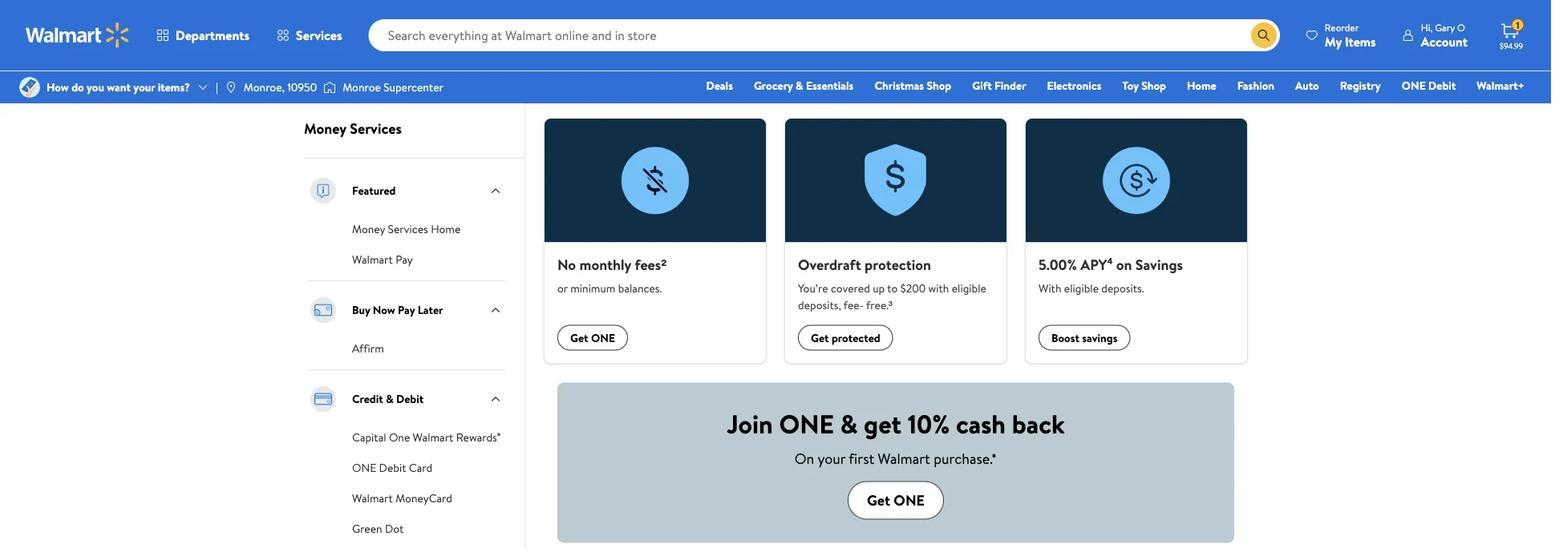 Task type: describe. For each thing, give the bounding box(es) containing it.
fees²
[[635, 255, 667, 275]]

& for grocery
[[796, 78, 803, 93]]

|
[[216, 79, 218, 95]]

one inside the 'join one & get 10% cash back on your first walmart purchase.*'
[[779, 406, 834, 442]]

capital one walmart rewards® link
[[352, 428, 501, 446]]

one debit link
[[1395, 77, 1463, 94]]

green
[[352, 521, 382, 537]]

overdraft
[[798, 255, 861, 275]]

get one button inside the "no monthly fees²" list item
[[557, 325, 628, 351]]

money services home
[[352, 221, 461, 237]]

walmart pay link
[[352, 250, 413, 268]]

list containing no monthly fees²
[[535, 119, 1257, 364]]

covered
[[831, 281, 870, 296]]

electronics
[[1047, 78, 1102, 93]]

later
[[418, 303, 443, 318]]

boost savings button
[[1039, 325, 1131, 351]]

affirm link
[[352, 339, 384, 357]]

auto
[[1295, 78, 1319, 93]]

monthly
[[580, 255, 631, 275]]

overdraft protection list item
[[776, 119, 1016, 364]]

money for money services home
[[352, 221, 385, 237]]

1 vertical spatial debit
[[396, 392, 424, 407]]

one debit card link
[[352, 459, 432, 476]]

toy shop link
[[1115, 77, 1173, 94]]

$200
[[901, 281, 926, 296]]

savings
[[1136, 255, 1183, 275]]

grocery
[[754, 78, 793, 93]]

debit with rewards. get three percent cash back at walmart up to fifty dollars a year¹. terms apply. get one. image
[[291, 0, 1267, 96]]

join
[[727, 406, 773, 442]]

hi, gary o account
[[1421, 20, 1468, 50]]

supercenter
[[384, 79, 443, 95]]

or
[[557, 281, 568, 296]]

search icon image
[[1258, 29, 1270, 42]]

capital one walmart rewards®
[[352, 430, 501, 445]]

5.00% apy⁴ on savings list item
[[1016, 119, 1257, 364]]

departments
[[176, 26, 250, 44]]

departments button
[[143, 16, 263, 55]]

gift
[[972, 78, 992, 93]]

$94.99
[[1500, 40, 1523, 51]]

monroe
[[343, 79, 381, 95]]

finder
[[995, 78, 1026, 93]]

get for overdraft
[[811, 330, 829, 346]]

services inside dropdown button
[[296, 26, 342, 44]]

back
[[1012, 406, 1065, 442]]

money for money services
[[304, 119, 346, 139]]

gary
[[1435, 20, 1455, 34]]

eligible inside overdraft protection you're covered up to $200 with eligible deposits, fee- free.³
[[952, 281, 987, 296]]

no
[[557, 255, 576, 275]]

boost savings
[[1052, 330, 1118, 346]]

featured image
[[307, 175, 339, 207]]

registry
[[1340, 78, 1381, 93]]

Search search field
[[369, 19, 1280, 51]]

debit for one debit card
[[379, 460, 406, 476]]

how
[[47, 79, 69, 95]]

want
[[107, 79, 131, 95]]

10%
[[908, 406, 950, 442]]

0 horizontal spatial your
[[133, 79, 155, 95]]

walmart+ link
[[1470, 77, 1532, 94]]

no monthly fees superscript two. or minimum balances. get one. image
[[545, 119, 766, 243]]

protection
[[865, 255, 931, 275]]

savings
[[1082, 330, 1118, 346]]

to
[[887, 281, 898, 296]]

moneycard
[[396, 491, 452, 506]]

1 vertical spatial pay
[[398, 303, 415, 318]]

credit
[[352, 392, 383, 407]]

get
[[864, 406, 902, 442]]

home link
[[1180, 77, 1224, 94]]

toy shop
[[1123, 78, 1166, 93]]

join one & get 10% cash back on your first walmart purchase.*
[[727, 406, 1065, 469]]

essentials
[[806, 78, 854, 93]]

one debit
[[1402, 78, 1456, 93]]

get protected button
[[798, 325, 893, 351]]

services for money services
[[350, 119, 402, 139]]

fashion link
[[1230, 77, 1282, 94]]

your inside the 'join one & get 10% cash back on your first walmart purchase.*'
[[818, 449, 846, 469]]

free.³
[[866, 298, 892, 313]]

deposits.
[[1102, 281, 1144, 296]]

walmart pay
[[352, 252, 413, 267]]

1 vertical spatial get one
[[867, 490, 925, 510]]

you
[[87, 79, 104, 95]]

with
[[1039, 281, 1062, 296]]

0 vertical spatial pay
[[396, 252, 413, 267]]

christmas
[[875, 78, 924, 93]]

deals
[[706, 78, 733, 93]]

one inside one debit link
[[1402, 78, 1426, 93]]

balances.
[[618, 281, 662, 296]]

5.00% apy superscript four on savings. with eligible deposits. boost savings. image
[[1026, 119, 1247, 243]]

dot
[[385, 521, 404, 537]]

one debit card
[[352, 460, 432, 476]]

10950
[[287, 79, 317, 95]]

eligible inside 5.00% apy⁴ on savings with eligible deposits.
[[1064, 281, 1099, 296]]

services for money services home
[[388, 221, 428, 237]]

1 horizontal spatial get one button
[[848, 481, 944, 520]]



Task type: locate. For each thing, give the bounding box(es) containing it.
1 horizontal spatial shop
[[1142, 78, 1166, 93]]

grocery & essentials
[[754, 78, 854, 93]]

rewards®
[[456, 430, 501, 445]]

0 vertical spatial services
[[296, 26, 342, 44]]

 image for monroe supercenter
[[323, 79, 336, 95]]

5.00%
[[1039, 255, 1077, 275]]

1 horizontal spatial money
[[352, 221, 385, 237]]

walmart up card
[[413, 430, 454, 445]]

with
[[928, 281, 949, 296]]

shop for christmas shop
[[927, 78, 951, 93]]

pay down money services home
[[396, 252, 413, 267]]

green dot link
[[352, 520, 404, 537]]

grocery & essentials link
[[747, 77, 861, 94]]

overdraft protection you're covered up to $200 with eligible deposits, fee- free.³
[[798, 255, 987, 313]]

eligible
[[952, 281, 987, 296], [1064, 281, 1099, 296]]

overdraft protection. you're covered up to two hundred dollars with direct deposit, fee-free. superscript three. get protected. image
[[785, 119, 1007, 243]]

credit & debit
[[352, 392, 424, 407]]

money
[[304, 119, 346, 139], [352, 221, 385, 237]]

& left get
[[840, 406, 858, 442]]

walmart+
[[1477, 78, 1525, 93]]

walmart inside walmart moneycard "link"
[[352, 491, 393, 506]]

1 horizontal spatial get
[[811, 330, 829, 346]]

reorder my items
[[1325, 20, 1376, 50]]

1 horizontal spatial get one
[[867, 490, 925, 510]]

debit up one
[[396, 392, 424, 407]]

1 horizontal spatial  image
[[323, 79, 336, 95]]

services down the monroe
[[350, 119, 402, 139]]

list
[[535, 119, 1257, 364]]

 image for how do you want your items?
[[19, 77, 40, 98]]

0 vertical spatial home
[[1187, 78, 1216, 93]]

money services home link
[[352, 220, 461, 237]]

debit down account
[[1429, 78, 1456, 93]]

fashion
[[1237, 78, 1275, 93]]

account
[[1421, 32, 1468, 50]]

0 horizontal spatial shop
[[927, 78, 951, 93]]

 image left how
[[19, 77, 40, 98]]

apy⁴
[[1081, 255, 1113, 275]]

&
[[796, 78, 803, 93], [386, 392, 394, 407], [840, 406, 858, 442]]

1 vertical spatial get one button
[[848, 481, 944, 520]]

card
[[409, 460, 432, 476]]

eligible down apy⁴
[[1064, 281, 1099, 296]]

gift finder
[[972, 78, 1026, 93]]

1 vertical spatial money
[[352, 221, 385, 237]]

0 horizontal spatial get
[[570, 330, 588, 346]]

one down minimum
[[591, 330, 615, 346]]

one inside the "no monthly fees²" list item
[[591, 330, 615, 346]]

0 vertical spatial debit
[[1429, 78, 1456, 93]]

your right on
[[818, 449, 846, 469]]

1 shop from the left
[[927, 78, 951, 93]]

get protected
[[811, 330, 880, 346]]

walmart image
[[26, 22, 130, 48]]

2 horizontal spatial get
[[867, 490, 890, 510]]

2 vertical spatial services
[[388, 221, 428, 237]]

buy
[[352, 303, 370, 318]]

deals link
[[699, 77, 740, 94]]

walmart inside walmart pay link
[[352, 252, 393, 267]]

get one down minimum
[[570, 330, 615, 346]]

christmas shop link
[[867, 77, 959, 94]]

services
[[296, 26, 342, 44], [350, 119, 402, 139], [388, 221, 428, 237]]

& inside the 'join one & get 10% cash back on your first walmart purchase.*'
[[840, 406, 858, 442]]

2 shop from the left
[[1142, 78, 1166, 93]]

get one button down first
[[848, 481, 944, 520]]

no monthly fees² or minimum balances.
[[557, 255, 667, 296]]

walmart
[[352, 252, 393, 267], [413, 430, 454, 445], [878, 449, 930, 469], [352, 491, 393, 506]]

home
[[1187, 78, 1216, 93], [431, 221, 461, 237]]

1 horizontal spatial eligible
[[1064, 281, 1099, 296]]

walmart moneycard link
[[352, 489, 452, 507]]

services up 10950
[[296, 26, 342, 44]]

services button
[[263, 16, 356, 55]]

gift finder link
[[965, 77, 1034, 94]]

featured
[[352, 183, 396, 199]]

minimum
[[571, 281, 616, 296]]

cash
[[956, 406, 1006, 442]]

get one
[[570, 330, 615, 346], [867, 490, 925, 510]]

get for no
[[570, 330, 588, 346]]

monroe supercenter
[[343, 79, 443, 95]]

1 vertical spatial services
[[350, 119, 402, 139]]

0 horizontal spatial eligible
[[952, 281, 987, 296]]

0 horizontal spatial &
[[386, 392, 394, 407]]

fee-
[[844, 298, 864, 313]]

0 horizontal spatial  image
[[19, 77, 40, 98]]

on
[[1116, 255, 1132, 275]]

walmart inside capital one walmart rewards® link
[[413, 430, 454, 445]]

do
[[72, 79, 84, 95]]

eligible right with
[[952, 281, 987, 296]]

& for credit
[[386, 392, 394, 407]]

money services
[[304, 119, 402, 139]]

walmart up the green dot link at the bottom of page
[[352, 491, 393, 506]]

Walmart Site-Wide search field
[[369, 19, 1280, 51]]

0 horizontal spatial money
[[304, 119, 346, 139]]

 image
[[19, 77, 40, 98], [323, 79, 336, 95]]

one inside one debit card link
[[352, 460, 376, 476]]

one
[[389, 430, 410, 445]]

one
[[1402, 78, 1426, 93], [591, 330, 615, 346], [779, 406, 834, 442], [352, 460, 376, 476], [894, 490, 925, 510]]

0 vertical spatial get one
[[570, 330, 615, 346]]

shop right christmas
[[927, 78, 951, 93]]

buy now pay later image
[[307, 294, 339, 326]]

buy now pay later
[[352, 303, 443, 318]]

purchase.*
[[934, 449, 997, 469]]

christmas shop
[[875, 78, 951, 93]]

my
[[1325, 32, 1342, 50]]

0 horizontal spatial home
[[431, 221, 461, 237]]

green dot
[[352, 521, 404, 537]]

one down capital
[[352, 460, 376, 476]]

get down deposits,
[[811, 330, 829, 346]]

money down 10950
[[304, 119, 346, 139]]

monroe, 10950
[[244, 79, 317, 95]]

get inside the "no monthly fees²" list item
[[570, 330, 588, 346]]

toy
[[1123, 78, 1139, 93]]

get down minimum
[[570, 330, 588, 346]]

2 horizontal spatial &
[[840, 406, 858, 442]]

& right 'grocery'
[[796, 78, 803, 93]]

monroe,
[[244, 79, 285, 95]]

debit
[[1429, 78, 1456, 93], [396, 392, 424, 407], [379, 460, 406, 476]]

shop for toy shop
[[1142, 78, 1166, 93]]

pay
[[396, 252, 413, 267], [398, 303, 415, 318]]

protected
[[832, 330, 880, 346]]

get one inside the "no monthly fees²" list item
[[570, 330, 615, 346]]

get down first
[[867, 490, 890, 510]]

0 horizontal spatial get one button
[[557, 325, 628, 351]]

debit left card
[[379, 460, 406, 476]]

2 eligible from the left
[[1064, 281, 1099, 296]]

shop right toy
[[1142, 78, 1166, 93]]

0 vertical spatial your
[[133, 79, 155, 95]]

 image right 10950
[[323, 79, 336, 95]]

0 horizontal spatial get one
[[570, 330, 615, 346]]

get one button down minimum
[[557, 325, 628, 351]]

get inside button
[[811, 330, 829, 346]]

items
[[1345, 32, 1376, 50]]

your
[[133, 79, 155, 95], [818, 449, 846, 469]]

no monthly fees² list item
[[535, 119, 776, 364]]

0 vertical spatial get one button
[[557, 325, 628, 351]]

walmart down get
[[878, 449, 930, 469]]

o
[[1457, 20, 1465, 34]]

& right credit
[[386, 392, 394, 407]]

pay right now at the bottom of page
[[398, 303, 415, 318]]

auto link
[[1288, 77, 1326, 94]]

 image
[[224, 81, 237, 94]]

registry link
[[1333, 77, 1388, 94]]

credit & debit image
[[307, 383, 339, 415]]

one up on
[[779, 406, 834, 442]]

you're
[[798, 281, 828, 296]]

1 vertical spatial your
[[818, 449, 846, 469]]

reorder
[[1325, 20, 1359, 34]]

1 eligible from the left
[[952, 281, 987, 296]]

1 horizontal spatial home
[[1187, 78, 1216, 93]]

electronics link
[[1040, 77, 1109, 94]]

1 horizontal spatial your
[[818, 449, 846, 469]]

one right registry
[[1402, 78, 1426, 93]]

5.00% apy⁴ on savings with eligible deposits.
[[1039, 255, 1183, 296]]

1 vertical spatial home
[[431, 221, 461, 237]]

hi,
[[1421, 20, 1433, 34]]

shop
[[927, 78, 951, 93], [1142, 78, 1166, 93]]

walmart inside the 'join one & get 10% cash back on your first walmart purchase.*'
[[878, 449, 930, 469]]

capital
[[352, 430, 386, 445]]

boost
[[1052, 330, 1080, 346]]

0 vertical spatial money
[[304, 119, 346, 139]]

walmart down money services home
[[352, 252, 393, 267]]

money up walmart pay link
[[352, 221, 385, 237]]

debit for one debit
[[1429, 78, 1456, 93]]

deposits,
[[798, 298, 841, 313]]

services up walmart pay link
[[388, 221, 428, 237]]

2 vertical spatial debit
[[379, 460, 406, 476]]

one down the 'join one & get 10% cash back on your first walmart purchase.*'
[[894, 490, 925, 510]]

1 horizontal spatial &
[[796, 78, 803, 93]]

your right want
[[133, 79, 155, 95]]

get one down first
[[867, 490, 925, 510]]



Task type: vqa. For each thing, say whether or not it's contained in the screenshot.
'eligible'
yes



